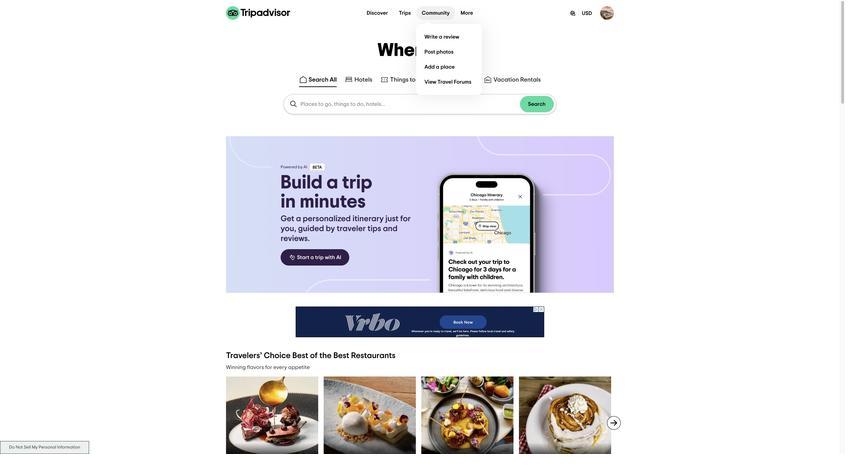 Task type: locate. For each thing, give the bounding box(es) containing it.
vacation rentals button
[[483, 74, 542, 87]]

vacation
[[494, 77, 519, 83]]

view travel forums
[[425, 79, 472, 85]]

search inside search box
[[528, 101, 546, 107]]

not
[[16, 446, 23, 450]]

tab list
[[0, 73, 840, 88]]

1 horizontal spatial search
[[528, 101, 546, 107]]

do
[[417, 77, 425, 83], [9, 446, 15, 450]]

appetite
[[288, 365, 310, 370]]

place
[[441, 64, 455, 70]]

1 horizontal spatial best
[[334, 352, 349, 360]]

for inside build a trip in minutes get a personalized itinerary just for you, guided by traveler tips and reviews.
[[400, 215, 411, 223]]

trips button
[[394, 6, 417, 20]]

best
[[292, 352, 308, 360], [334, 352, 349, 360]]

get
[[281, 215, 294, 223]]

1 vertical spatial by
[[326, 225, 335, 233]]

beta
[[313, 165, 322, 169]]

search
[[309, 77, 329, 83], [528, 101, 546, 107]]

0 horizontal spatial restaurants
[[351, 352, 396, 360]]

0 horizontal spatial best
[[292, 352, 308, 360]]

by down personalized
[[326, 225, 335, 233]]

build
[[281, 173, 323, 192]]

of
[[310, 352, 318, 360]]

0 vertical spatial trip
[[342, 173, 372, 192]]

reviews.
[[281, 235, 310, 243]]

for
[[400, 215, 411, 223], [265, 365, 272, 370]]

next image
[[610, 419, 618, 427]]

menu containing write a review
[[417, 24, 482, 95]]

write
[[425, 34, 438, 39]]

2 best from the left
[[334, 352, 349, 360]]

things to do link
[[381, 75, 425, 84]]

best right the
[[334, 352, 349, 360]]

information
[[57, 446, 80, 450]]

view travel forums link
[[422, 74, 477, 89]]

choice
[[264, 352, 291, 360]]

0 vertical spatial by
[[298, 165, 303, 169]]

guided
[[298, 225, 324, 233]]

1 horizontal spatial for
[[400, 215, 411, 223]]

community
[[422, 10, 450, 16]]

for left the every
[[265, 365, 272, 370]]

trip inside start a trip with ai button
[[315, 255, 324, 260]]

hotels link
[[345, 75, 372, 84]]

build a trip in minutes get a personalized itinerary just for you, guided by traveler tips and reviews.
[[281, 173, 411, 243]]

a right add
[[436, 64, 440, 70]]

1 vertical spatial search
[[528, 101, 546, 107]]

0 horizontal spatial do
[[9, 446, 15, 450]]

ai right with
[[336, 255, 341, 260]]

search left all
[[309, 77, 329, 83]]

where to?
[[378, 41, 463, 60]]

usd button
[[564, 6, 598, 20]]

0 horizontal spatial search
[[309, 77, 329, 83]]

1 vertical spatial restaurants
[[351, 352, 396, 360]]

for right "just"
[[400, 215, 411, 223]]

restaurants button
[[432, 74, 477, 87]]

0 horizontal spatial ai
[[304, 165, 307, 169]]

restaurants
[[443, 77, 476, 83], [351, 352, 396, 360]]

a right start
[[311, 255, 314, 260]]

search inside tab list
[[309, 77, 329, 83]]

search all
[[309, 77, 337, 83]]

to?
[[437, 41, 463, 60]]

a for add
[[436, 64, 440, 70]]

best up appetite
[[292, 352, 308, 360]]

1 vertical spatial for
[[265, 365, 272, 370]]

trips
[[399, 10, 411, 16]]

a right get
[[296, 215, 301, 223]]

menu
[[417, 24, 482, 95]]

0 horizontal spatial trip
[[315, 255, 324, 260]]

post photos link
[[422, 44, 477, 59]]

1 horizontal spatial by
[[326, 225, 335, 233]]

1 horizontal spatial restaurants
[[443, 77, 476, 83]]

0 vertical spatial search
[[309, 77, 329, 83]]

with
[[325, 255, 335, 260]]

travelers'
[[226, 352, 262, 360]]

0 vertical spatial restaurants
[[443, 77, 476, 83]]

a for build
[[327, 173, 338, 192]]

1 horizontal spatial trip
[[342, 173, 372, 192]]

the
[[320, 352, 332, 360]]

do left the not
[[9, 446, 15, 450]]

vacation rentals
[[494, 77, 541, 83]]

to
[[410, 77, 416, 83]]

by
[[298, 165, 303, 169], [326, 225, 335, 233]]

ai
[[304, 165, 307, 169], [336, 255, 341, 260]]

trip
[[342, 173, 372, 192], [315, 255, 324, 260]]

personalized
[[303, 215, 351, 223]]

a right write
[[439, 34, 443, 39]]

ai inside start a trip with ai button
[[336, 255, 341, 260]]

more
[[461, 10, 473, 16]]

write a review
[[425, 34, 459, 39]]

a right build
[[327, 173, 338, 192]]

tips
[[368, 225, 381, 233]]

profile picture image
[[600, 6, 614, 20]]

1 vertical spatial trip
[[315, 255, 324, 260]]

advertisement region
[[296, 307, 544, 337]]

trip inside build a trip in minutes get a personalized itinerary just for you, guided by traveler tips and reviews.
[[342, 173, 372, 192]]

vacation rentals link
[[484, 75, 541, 84]]

hotels button
[[344, 74, 374, 87]]

hotels
[[355, 77, 372, 83]]

more button
[[455, 6, 479, 20]]

a inside button
[[311, 255, 314, 260]]

write a review link
[[422, 29, 477, 44]]

1 vertical spatial ai
[[336, 255, 341, 260]]

do right 'to'
[[417, 77, 425, 83]]

1 horizontal spatial ai
[[336, 255, 341, 260]]

by right the powered
[[298, 165, 303, 169]]

a
[[439, 34, 443, 39], [436, 64, 440, 70], [327, 173, 338, 192], [296, 215, 301, 223], [311, 255, 314, 260]]

0 horizontal spatial by
[[298, 165, 303, 169]]

things to do button
[[379, 74, 426, 87]]

0 vertical spatial for
[[400, 215, 411, 223]]

0 vertical spatial ai
[[304, 165, 307, 169]]

post
[[425, 49, 435, 54]]

forums
[[454, 79, 472, 85]]

search down rentals
[[528, 101, 546, 107]]

things
[[390, 77, 409, 83]]

start a trip with ai button
[[281, 249, 350, 266]]

usd
[[582, 11, 592, 16]]

ai left beta at left top
[[304, 165, 307, 169]]

add a place link
[[422, 59, 477, 74]]

1 horizontal spatial do
[[417, 77, 425, 83]]



Task type: vqa. For each thing, say whether or not it's contained in the screenshot.
option containing Dutch
no



Task type: describe. For each thing, give the bounding box(es) containing it.
personal
[[39, 446, 56, 450]]

start a trip with ai
[[297, 255, 341, 260]]

traveler
[[337, 225, 366, 233]]

and
[[383, 225, 398, 233]]

trip for minutes
[[342, 173, 372, 192]]

discover
[[367, 10, 388, 16]]

search for search all
[[309, 77, 329, 83]]

start
[[297, 255, 309, 260]]

powered
[[281, 165, 297, 169]]

minutes
[[300, 192, 366, 211]]

search button
[[520, 96, 554, 112]]

do not sell my personal information button
[[0, 441, 89, 454]]

by inside build a trip in minutes get a personalized itinerary just for you, guided by traveler tips and reviews.
[[326, 225, 335, 233]]

sell
[[24, 446, 31, 450]]

flavors
[[247, 365, 264, 370]]

every
[[273, 365, 287, 370]]

search image
[[290, 100, 298, 108]]

trip for ai
[[315, 255, 324, 260]]

restaurants link
[[433, 75, 476, 84]]

things to do
[[390, 77, 425, 83]]

photos
[[437, 49, 454, 54]]

travel
[[438, 79, 453, 85]]

0 horizontal spatial for
[[265, 365, 272, 370]]

where
[[378, 41, 433, 60]]

1 vertical spatial do
[[9, 446, 15, 450]]

search for search
[[528, 101, 546, 107]]

Search search field
[[301, 101, 520, 107]]

a for write
[[439, 34, 443, 39]]

tab list containing search all
[[0, 73, 840, 88]]

view
[[425, 79, 436, 85]]

my
[[32, 446, 38, 450]]

winning
[[226, 365, 246, 370]]

discover button
[[361, 6, 394, 20]]

do not sell my personal information
[[9, 446, 80, 450]]

0 vertical spatial do
[[417, 77, 425, 83]]

you,
[[281, 225, 296, 233]]

winning flavors for every appetite
[[226, 365, 310, 370]]

in
[[281, 192, 296, 211]]

Search search field
[[284, 95, 556, 114]]

search all button
[[298, 74, 338, 87]]

a for start
[[311, 255, 314, 260]]

rentals
[[520, 77, 541, 83]]

add
[[425, 64, 435, 70]]

1 best from the left
[[292, 352, 308, 360]]

powered by ai
[[281, 165, 307, 169]]

review
[[444, 34, 459, 39]]

post photos
[[425, 49, 454, 54]]

travelers' choice best of the best restaurants
[[226, 352, 396, 360]]

community button
[[417, 6, 455, 20]]

restaurants inside button
[[443, 77, 476, 83]]

all
[[330, 77, 337, 83]]

just
[[386, 215, 399, 223]]

tripadvisor image
[[226, 6, 290, 20]]

itinerary
[[353, 215, 384, 223]]

add a place
[[425, 64, 455, 70]]

previous image
[[222, 419, 230, 427]]



